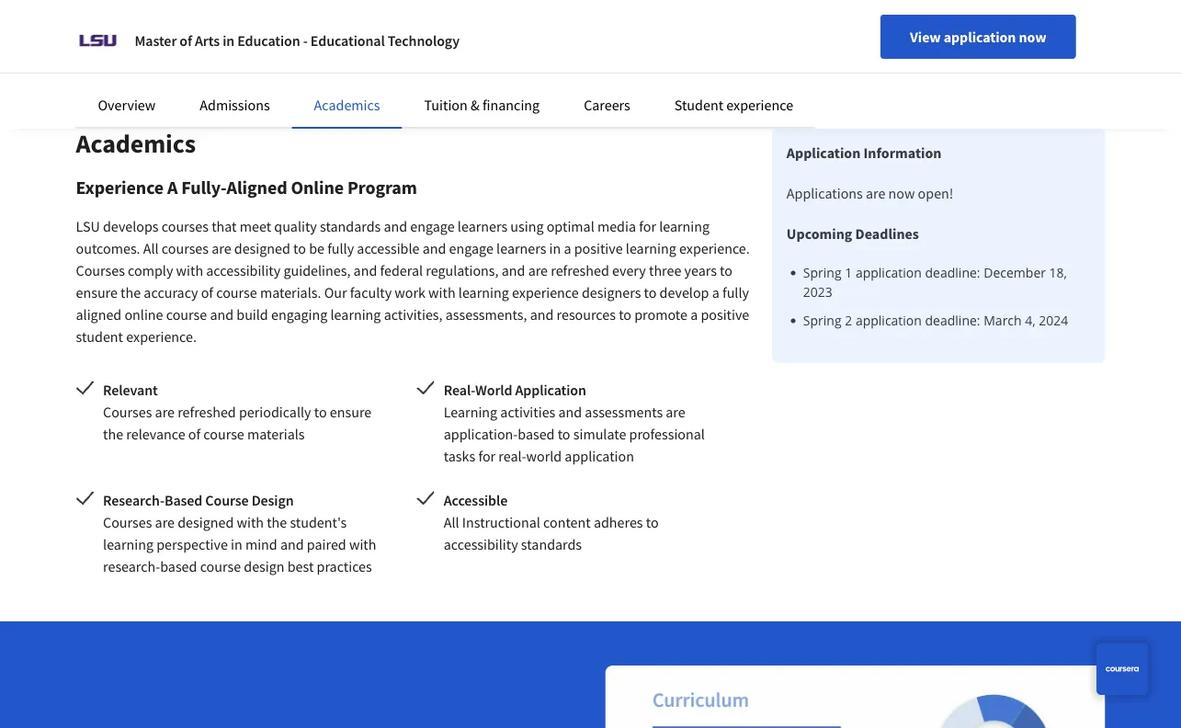 Task type: locate. For each thing, give the bounding box(es) containing it.
comply
[[128, 261, 173, 280]]

positive
[[574, 239, 623, 257], [701, 305, 750, 324]]

of right relevance
[[188, 425, 201, 443]]

1 vertical spatial refreshed
[[178, 403, 236, 421]]

to up world
[[558, 425, 571, 443]]

relevant
[[103, 381, 158, 399]]

in
[[223, 31, 235, 50], [549, 239, 561, 257], [231, 535, 242, 554]]

fully right be
[[327, 239, 354, 257]]

1 horizontal spatial experience.
[[679, 239, 750, 257]]

2 courses from the top
[[162, 239, 209, 257]]

0 horizontal spatial ensure
[[76, 283, 118, 302]]

regulations,
[[426, 261, 499, 280]]

0 horizontal spatial now
[[889, 184, 915, 202]]

designed up perspective on the left bottom
[[178, 513, 234, 531]]

0 vertical spatial of
[[180, 31, 192, 50]]

deadline: for march
[[925, 312, 981, 329]]

tuition & financing
[[424, 96, 540, 114]]

application down deadlines
[[856, 264, 922, 281]]

are up relevance
[[155, 403, 175, 421]]

course left materials
[[203, 425, 244, 443]]

0 horizontal spatial for
[[478, 447, 496, 465]]

1 vertical spatial ensure
[[330, 403, 372, 421]]

practices
[[317, 557, 372, 576]]

to right periodically
[[314, 403, 327, 421]]

0 vertical spatial standards
[[320, 217, 381, 235]]

real-world application learning activities and assessments are application-based to simulate professional tasks for real-world application
[[444, 381, 705, 465]]

positive down develop at the top of the page
[[701, 305, 750, 324]]

experience. up years
[[679, 239, 750, 257]]

student
[[675, 96, 724, 114]]

0 vertical spatial in
[[223, 31, 235, 50]]

application right 2
[[856, 312, 922, 329]]

educational
[[311, 31, 385, 50]]

all
[[143, 239, 159, 257], [444, 513, 459, 531]]

student
[[76, 327, 123, 346]]

all down accessible
[[444, 513, 459, 531]]

to right adheres
[[646, 513, 659, 531]]

application right view
[[944, 28, 1016, 46]]

0 vertical spatial fully
[[327, 239, 354, 257]]

based
[[165, 491, 203, 509]]

spring 1 application deadline: december 18, 2023 list item
[[803, 263, 1091, 302]]

based up world
[[518, 425, 555, 443]]

0 vertical spatial all
[[143, 239, 159, 257]]

design
[[244, 557, 285, 576]]

1 vertical spatial standards
[[521, 535, 582, 554]]

of right accuracy
[[201, 283, 213, 302]]

experience
[[727, 96, 794, 114], [512, 283, 579, 302]]

refreshed up 'designers'
[[551, 261, 609, 280]]

learning up research-
[[103, 535, 154, 554]]

course inside relevant courses are refreshed periodically to ensure the relevance of course materials
[[203, 425, 244, 443]]

1 vertical spatial all
[[444, 513, 459, 531]]

for
[[639, 217, 656, 235], [478, 447, 496, 465]]

outcomes.
[[76, 239, 140, 257]]

1 vertical spatial the
[[103, 425, 123, 443]]

0 horizontal spatial accessibility
[[206, 261, 281, 280]]

that
[[212, 217, 237, 235]]

courses
[[76, 261, 125, 280], [103, 403, 152, 421], [103, 513, 152, 531]]

learners left using
[[458, 217, 508, 235]]

1 vertical spatial based
[[160, 557, 197, 576]]

0 vertical spatial a
[[564, 239, 571, 257]]

course down accuracy
[[166, 305, 207, 324]]

and
[[384, 217, 407, 235], [423, 239, 446, 257], [354, 261, 377, 280], [502, 261, 525, 280], [210, 305, 234, 324], [530, 305, 554, 324], [559, 403, 582, 421], [280, 535, 304, 554]]

2 vertical spatial the
[[267, 513, 287, 531]]

student experience link
[[675, 96, 794, 114]]

the inside the lsu develops courses that meet quality standards and engage learners using optimal media for learning outcomes. all courses are designed to be fully accessible and engage learners in a positive learning experience. courses comply with accessibility guidelines, and federal regulations, and are refreshed every three years to ensure the accuracy of course materials. our faculty work with learning experience designers to develop a fully aligned online course and build engaging learning activities, assessments, and resources to promote a positive student experience.
[[121, 283, 141, 302]]

refreshed
[[551, 261, 609, 280], [178, 403, 236, 421]]

1 vertical spatial courses
[[162, 239, 209, 257]]

application inside the real-world application learning activities and assessments are application-based to simulate professional tasks for real-world application
[[565, 447, 634, 465]]

a down the optimal
[[564, 239, 571, 257]]

1 vertical spatial now
[[889, 184, 915, 202]]

0 vertical spatial deadline:
[[925, 264, 981, 281]]

0 vertical spatial academics
[[314, 96, 380, 114]]

2 spring from the top
[[803, 312, 842, 329]]

the up online
[[121, 283, 141, 302]]

december
[[984, 264, 1046, 281]]

are inside relevant courses are refreshed periodically to ensure the relevance of course materials
[[155, 403, 175, 421]]

now for are
[[889, 184, 915, 202]]

0 vertical spatial courses
[[76, 261, 125, 280]]

1 horizontal spatial for
[[639, 217, 656, 235]]

0 horizontal spatial application
[[515, 381, 587, 399]]

upcoming deadlines
[[787, 224, 919, 243]]

learners
[[458, 217, 508, 235], [497, 239, 547, 257]]

1 horizontal spatial a
[[691, 305, 698, 324]]

in left mind
[[231, 535, 242, 554]]

1 horizontal spatial now
[[1019, 28, 1047, 46]]

1 horizontal spatial fully
[[723, 283, 749, 302]]

1 vertical spatial designed
[[178, 513, 234, 531]]

1 deadline: from the top
[[925, 264, 981, 281]]

engage
[[410, 217, 455, 235], [449, 239, 494, 257]]

1 vertical spatial experience.
[[126, 327, 197, 346]]

of left arts
[[180, 31, 192, 50]]

experience. down online
[[126, 327, 197, 346]]

1 horizontal spatial accessibility
[[444, 535, 518, 554]]

real-
[[499, 447, 526, 465]]

are inside research-based course design courses are designed with the student's learning perspective in mind and paired with research-based course design best practices
[[155, 513, 175, 531]]

applications are now open!
[[787, 184, 954, 202]]

are down the that
[[212, 239, 231, 257]]

application inside spring 2 application deadline: march 4, 2024 list item
[[856, 312, 922, 329]]

and up regulations,
[[423, 239, 446, 257]]

1 horizontal spatial positive
[[701, 305, 750, 324]]

positive down media on the right of the page
[[574, 239, 623, 257]]

1 vertical spatial of
[[201, 283, 213, 302]]

academics down educational
[[314, 96, 380, 114]]

courses down research-
[[103, 513, 152, 531]]

standards down content
[[521, 535, 582, 554]]

1 horizontal spatial ensure
[[330, 403, 372, 421]]

1 vertical spatial application
[[515, 381, 587, 399]]

based down perspective on the left bottom
[[160, 557, 197, 576]]

promote
[[635, 305, 688, 324]]

courses left the that
[[162, 217, 209, 235]]

courses up comply
[[162, 239, 209, 257]]

list
[[794, 263, 1091, 330]]

activities
[[500, 403, 556, 421]]

media
[[598, 217, 636, 235]]

three
[[649, 261, 682, 280]]

and up best
[[280, 535, 304, 554]]

tasks
[[444, 447, 476, 465]]

the left relevance
[[103, 425, 123, 443]]

are down based
[[155, 513, 175, 531]]

application up activities
[[515, 381, 587, 399]]

0 horizontal spatial based
[[160, 557, 197, 576]]

0 vertical spatial designed
[[234, 239, 290, 257]]

application up applications
[[787, 143, 861, 162]]

and up simulate
[[559, 403, 582, 421]]

courses down 'relevant' on the left bottom of page
[[103, 403, 152, 421]]

arts
[[195, 31, 220, 50]]

course inside research-based course design courses are designed with the student's learning perspective in mind and paired with research-based course design best practices
[[200, 557, 241, 576]]

0 vertical spatial spring
[[803, 264, 842, 281]]

0 vertical spatial courses
[[162, 217, 209, 235]]

course up build
[[216, 283, 257, 302]]

and left build
[[210, 305, 234, 324]]

adheres
[[594, 513, 643, 531]]

application
[[944, 28, 1016, 46], [856, 264, 922, 281], [856, 312, 922, 329], [565, 447, 634, 465]]

2 deadline: from the top
[[925, 312, 981, 329]]

assessments,
[[446, 305, 527, 324]]

0 vertical spatial ensure
[[76, 283, 118, 302]]

now inside button
[[1019, 28, 1047, 46]]

1 horizontal spatial application
[[787, 143, 861, 162]]

1 vertical spatial for
[[478, 447, 496, 465]]

accessibility down instructional
[[444, 535, 518, 554]]

careers link
[[584, 96, 631, 114]]

18,
[[1050, 264, 1068, 281]]

a down years
[[712, 283, 720, 302]]

deadline: down spring 1 application deadline: december 18, 2023 list item
[[925, 312, 981, 329]]

learning inside research-based course design courses are designed with the student's learning perspective in mind and paired with research-based course design best practices
[[103, 535, 154, 554]]

deadlines
[[856, 224, 919, 243]]

learning
[[444, 403, 498, 421]]

fully
[[327, 239, 354, 257], [723, 283, 749, 302]]

of inside the lsu develops courses that meet quality standards and engage learners using optimal media for learning outcomes. all courses are designed to be fully accessible and engage learners in a positive learning experience. courses comply with accessibility guidelines, and federal regulations, and are refreshed every three years to ensure the accuracy of course materials. our faculty work with learning experience designers to develop a fully aligned online course and build engaging learning activities, assessments, and resources to promote a positive student experience.
[[201, 283, 213, 302]]

and up accessible
[[384, 217, 407, 235]]

1 horizontal spatial based
[[518, 425, 555, 443]]

academics
[[314, 96, 380, 114], [76, 127, 196, 160]]

based inside the real-world application learning activities and assessments are application-based to simulate professional tasks for real-world application
[[518, 425, 555, 443]]

application-
[[444, 425, 518, 443]]

1 vertical spatial a
[[712, 283, 720, 302]]

courses
[[162, 217, 209, 235], [162, 239, 209, 257]]

admissions link
[[200, 96, 270, 114]]

1 vertical spatial experience
[[512, 283, 579, 302]]

1 vertical spatial engage
[[449, 239, 494, 257]]

1 horizontal spatial refreshed
[[551, 261, 609, 280]]

experience right 'student' at the top right
[[727, 96, 794, 114]]

in right arts
[[223, 31, 235, 50]]

engage up accessible
[[410, 217, 455, 235]]

in inside the lsu develops courses that meet quality standards and engage learners using optimal media for learning outcomes. all courses are designed to be fully accessible and engage learners in a positive learning experience. courses comply with accessibility guidelines, and federal regulations, and are refreshed every three years to ensure the accuracy of course materials. our faculty work with learning experience designers to develop a fully aligned online course and build engaging learning activities, assessments, and resources to promote a positive student experience.
[[549, 239, 561, 257]]

0 vertical spatial based
[[518, 425, 555, 443]]

0 vertical spatial the
[[121, 283, 141, 302]]

application inside the real-world application learning activities and assessments are application-based to simulate professional tasks for real-world application
[[515, 381, 587, 399]]

academics down overview link
[[76, 127, 196, 160]]

the down design
[[267, 513, 287, 531]]

1 horizontal spatial standards
[[521, 535, 582, 554]]

0 horizontal spatial refreshed
[[178, 403, 236, 421]]

technology
[[388, 31, 460, 50]]

1 courses from the top
[[162, 217, 209, 235]]

1 vertical spatial courses
[[103, 403, 152, 421]]

2 vertical spatial a
[[691, 305, 698, 324]]

spring left 2
[[803, 312, 842, 329]]

spring 2 application deadline: march 4, 2024 list item
[[803, 311, 1091, 330]]

1
[[845, 264, 853, 281]]

0 horizontal spatial experience.
[[126, 327, 197, 346]]

lsu
[[76, 217, 100, 235]]

ensure up 'aligned'
[[76, 283, 118, 302]]

0 horizontal spatial academics
[[76, 127, 196, 160]]

1 spring from the top
[[803, 264, 842, 281]]

content
[[543, 513, 591, 531]]

are up the professional
[[666, 403, 686, 421]]

0 vertical spatial experience
[[727, 96, 794, 114]]

refreshed up relevance
[[178, 403, 236, 421]]

fully right develop at the top of the page
[[723, 283, 749, 302]]

with up mind
[[237, 513, 264, 531]]

0 vertical spatial refreshed
[[551, 261, 609, 280]]

application inside view application now button
[[944, 28, 1016, 46]]

world
[[475, 381, 513, 399]]

courses down outcomes.
[[76, 261, 125, 280]]

academics link
[[314, 96, 380, 114]]

2 vertical spatial in
[[231, 535, 242, 554]]

0 vertical spatial accessibility
[[206, 261, 281, 280]]

course down perspective on the left bottom
[[200, 557, 241, 576]]

accessibility inside the lsu develops courses that meet quality standards and engage learners using optimal media for learning outcomes. all courses are designed to be fully accessible and engage learners in a positive learning experience. courses comply with accessibility guidelines, and federal regulations, and are refreshed every three years to ensure the accuracy of course materials. our faculty work with learning experience designers to develop a fully aligned online course and build engaging learning activities, assessments, and resources to promote a positive student experience.
[[206, 261, 281, 280]]

accuracy
[[144, 283, 198, 302]]

1 vertical spatial in
[[549, 239, 561, 257]]

0 horizontal spatial experience
[[512, 283, 579, 302]]

0 vertical spatial experience.
[[679, 239, 750, 257]]

deadline:
[[925, 264, 981, 281], [925, 312, 981, 329]]

of
[[180, 31, 192, 50], [201, 283, 213, 302], [188, 425, 201, 443]]

experience up the resources on the top of the page
[[512, 283, 579, 302]]

for down application-
[[478, 447, 496, 465]]

the
[[121, 283, 141, 302], [103, 425, 123, 443], [267, 513, 287, 531]]

and left the resources on the top of the page
[[530, 305, 554, 324]]

deadline: up spring 2 application deadline: march 4, 2024 list item
[[925, 264, 981, 281]]

2 vertical spatial of
[[188, 425, 201, 443]]

using
[[511, 217, 544, 235]]

are down using
[[528, 261, 548, 280]]

learners down using
[[497, 239, 547, 257]]

0 vertical spatial for
[[639, 217, 656, 235]]

application down simulate
[[565, 447, 634, 465]]

design
[[252, 491, 294, 509]]

2 horizontal spatial a
[[712, 283, 720, 302]]

courses inside relevant courses are refreshed periodically to ensure the relevance of course materials
[[103, 403, 152, 421]]

1 horizontal spatial all
[[444, 513, 459, 531]]

application inside spring 1 application deadline: december 18, 2023
[[856, 264, 922, 281]]

for inside the lsu develops courses that meet quality standards and engage learners using optimal media for learning outcomes. all courses are designed to be fully accessible and engage learners in a positive learning experience. courses comply with accessibility guidelines, and federal regulations, and are refreshed every three years to ensure the accuracy of course materials. our faculty work with learning experience designers to develop a fully aligned online course and build engaging learning activities, assessments, and resources to promote a positive student experience.
[[639, 217, 656, 235]]

0 vertical spatial now
[[1019, 28, 1047, 46]]

optimal
[[547, 217, 595, 235]]

0 vertical spatial application
[[787, 143, 861, 162]]

0 horizontal spatial all
[[143, 239, 159, 257]]

all up comply
[[143, 239, 159, 257]]

materials
[[247, 425, 305, 443]]

1 vertical spatial accessibility
[[444, 535, 518, 554]]

1 vertical spatial deadline:
[[925, 312, 981, 329]]

a down develop at the top of the page
[[691, 305, 698, 324]]

now
[[1019, 28, 1047, 46], [889, 184, 915, 202]]

spring inside spring 1 application deadline: december 18, 2023
[[803, 264, 842, 281]]

2 vertical spatial courses
[[103, 513, 152, 531]]

based
[[518, 425, 555, 443], [160, 557, 197, 576]]

accessibility up build
[[206, 261, 281, 280]]

1 vertical spatial fully
[[723, 283, 749, 302]]

learning
[[659, 217, 710, 235], [626, 239, 676, 257], [459, 283, 509, 302], [331, 305, 381, 324], [103, 535, 154, 554]]

1 vertical spatial positive
[[701, 305, 750, 324]]

1 vertical spatial spring
[[803, 312, 842, 329]]

0 horizontal spatial positive
[[574, 239, 623, 257]]

standards up be
[[320, 217, 381, 235]]

0 horizontal spatial standards
[[320, 217, 381, 235]]

in down the optimal
[[549, 239, 561, 257]]

with
[[176, 261, 203, 280], [429, 283, 456, 302], [237, 513, 264, 531], [349, 535, 376, 554]]

louisiana state university logo image
[[76, 18, 120, 63]]

all inside accessible all instructional content adheres to accessibility standards
[[444, 513, 459, 531]]

deadline: inside spring 1 application deadline: december 18, 2023
[[925, 264, 981, 281]]

to up 'promote' at top
[[644, 283, 657, 302]]

for right media on the right of the page
[[639, 217, 656, 235]]

spring up 2023 on the top
[[803, 264, 842, 281]]

designed down meet in the left top of the page
[[234, 239, 290, 257]]

2023
[[803, 283, 833, 301]]

engage up regulations,
[[449, 239, 494, 257]]

ensure right periodically
[[330, 403, 372, 421]]

view application now
[[910, 28, 1047, 46]]



Task type: vqa. For each thing, say whether or not it's contained in the screenshot.
the redeem
no



Task type: describe. For each thing, give the bounding box(es) containing it.
-
[[303, 31, 308, 50]]

1 vertical spatial academics
[[76, 127, 196, 160]]

and down using
[[502, 261, 525, 280]]

student experience
[[675, 96, 794, 114]]

courses inside research-based course design courses are designed with the student's learning perspective in mind and paired with research-based course design best practices
[[103, 513, 152, 531]]

resources
[[557, 305, 616, 324]]

0 vertical spatial learners
[[458, 217, 508, 235]]

for inside the real-world application learning activities and assessments are application-based to simulate professional tasks for real-world application
[[478, 447, 496, 465]]

learning down faculty
[[331, 305, 381, 324]]

0 horizontal spatial fully
[[327, 239, 354, 257]]

0 vertical spatial positive
[[574, 239, 623, 257]]

work
[[395, 283, 426, 302]]

list containing spring 1 application deadline: december 18, 2023
[[794, 263, 1091, 330]]

and up faculty
[[354, 261, 377, 280]]

perspective
[[156, 535, 228, 554]]

experience a fully-aligned online program
[[76, 176, 417, 199]]

designers
[[582, 283, 641, 302]]

standards inside the lsu develops courses that meet quality standards and engage learners using optimal media for learning outcomes. all courses are designed to be fully accessible and engage learners in a positive learning experience. courses comply with accessibility guidelines, and federal regulations, and are refreshed every three years to ensure the accuracy of course materials. our faculty work with learning experience designers to develop a fully aligned online course and build engaging learning activities, assessments, and resources to promote a positive student experience.
[[320, 217, 381, 235]]

our
[[324, 283, 347, 302]]

years
[[685, 261, 717, 280]]

periodically
[[239, 403, 311, 421]]

1 horizontal spatial academics
[[314, 96, 380, 114]]

quality
[[274, 217, 317, 235]]

faculty
[[350, 283, 392, 302]]

to left be
[[293, 239, 306, 257]]

ensure inside the lsu develops courses that meet quality standards and engage learners using optimal media for learning outcomes. all courses are designed to be fully accessible and engage learners in a positive learning experience. courses comply with accessibility guidelines, and federal regulations, and are refreshed every three years to ensure the accuracy of course materials. our faculty work with learning experience designers to develop a fully aligned online course and build engaging learning activities, assessments, and resources to promote a positive student experience.
[[76, 283, 118, 302]]

experience
[[76, 176, 164, 199]]

2024
[[1039, 312, 1069, 329]]

2
[[845, 312, 853, 329]]

to inside accessible all instructional content adheres to accessibility standards
[[646, 513, 659, 531]]

accessible
[[444, 491, 508, 509]]

a
[[167, 176, 178, 199]]

online
[[124, 305, 163, 324]]

view application now button
[[881, 15, 1076, 59]]

world
[[526, 447, 562, 465]]

guidelines,
[[284, 261, 351, 280]]

careers
[[584, 96, 631, 114]]

paired
[[307, 535, 346, 554]]

of inside relevant courses are refreshed periodically to ensure the relevance of course materials
[[188, 425, 201, 443]]

0 vertical spatial engage
[[410, 217, 455, 235]]

mind
[[245, 535, 277, 554]]

march
[[984, 312, 1022, 329]]

develop
[[660, 283, 709, 302]]

all inside the lsu develops courses that meet quality standards and engage learners using optimal media for learning outcomes. all courses are designed to be fully accessible and engage learners in a positive learning experience. courses comply with accessibility guidelines, and federal regulations, and are refreshed every three years to ensure the accuracy of course materials. our faculty work with learning experience designers to develop a fully aligned online course and build engaging learning activities, assessments, and resources to promote a positive student experience.
[[143, 239, 159, 257]]

professional
[[629, 425, 705, 443]]

refreshed inside the lsu develops courses that meet quality standards and engage learners using optimal media for learning outcomes. all courses are designed to be fully accessible and engage learners in a positive learning experience. courses comply with accessibility guidelines, and federal regulations, and are refreshed every three years to ensure the accuracy of course materials. our faculty work with learning experience designers to develop a fully aligned online course and build engaging learning activities, assessments, and resources to promote a positive student experience.
[[551, 261, 609, 280]]

lsu develops courses that meet quality standards and engage learners using optimal media for learning outcomes. all courses are designed to be fully accessible and engage learners in a positive learning experience. courses comply with accessibility guidelines, and federal regulations, and are refreshed every three years to ensure the accuracy of course materials. our faculty work with learning experience designers to develop a fully aligned online course and build engaging learning activities, assessments, and resources to promote a positive student experience.
[[76, 217, 750, 346]]

view
[[910, 28, 941, 46]]

ensure inside relevant courses are refreshed periodically to ensure the relevance of course materials
[[330, 403, 372, 421]]

upcoming
[[787, 224, 853, 243]]

accessible
[[357, 239, 420, 257]]

to inside the real-world application learning activities and assessments are application-based to simulate professional tasks for real-world application
[[558, 425, 571, 443]]

to right years
[[720, 261, 733, 280]]

deadline: for december
[[925, 264, 981, 281]]

build
[[237, 305, 268, 324]]

with down regulations,
[[429, 283, 456, 302]]

the inside research-based course design courses are designed with the student's learning perspective in mind and paired with research-based course design best practices
[[267, 513, 287, 531]]

are inside the real-world application learning activities and assessments are application-based to simulate professional tasks for real-world application
[[666, 403, 686, 421]]

spring 2 application deadline: march 4, 2024
[[803, 312, 1069, 329]]

research-
[[103, 491, 165, 509]]

overview
[[98, 96, 156, 114]]

research-based course design courses are designed with the student's learning perspective in mind and paired with research-based course design best practices
[[103, 491, 376, 576]]

refreshed inside relevant courses are refreshed periodically to ensure the relevance of course materials
[[178, 403, 236, 421]]

1 vertical spatial learners
[[497, 239, 547, 257]]

be
[[309, 239, 325, 257]]

spring for spring 1 application deadline: december 18, 2023
[[803, 264, 842, 281]]

&
[[471, 96, 480, 114]]

designed inside the lsu develops courses that meet quality standards and engage learners using optimal media for learning outcomes. all courses are designed to be fully accessible and engage learners in a positive learning experience. courses comply with accessibility guidelines, and federal regulations, and are refreshed every three years to ensure the accuracy of course materials. our faculty work with learning experience designers to develop a fully aligned online course and build engaging learning activities, assessments, and resources to promote a positive student experience.
[[234, 239, 290, 257]]

and inside research-based course design courses are designed with the student's learning perspective in mind and paired with research-based course design best practices
[[280, 535, 304, 554]]

spring for spring 2 application deadline: march 4, 2024
[[803, 312, 842, 329]]

and inside the real-world application learning activities and assessments are application-based to simulate professional tasks for real-world application
[[559, 403, 582, 421]]

to inside relevant courses are refreshed periodically to ensure the relevance of course materials
[[314, 403, 327, 421]]

every
[[612, 261, 646, 280]]

in inside research-based course design courses are designed with the student's learning perspective in mind and paired with research-based course design best practices
[[231, 535, 242, 554]]

spring 1 application deadline: december 18, 2023
[[803, 264, 1068, 301]]

engaging
[[271, 305, 328, 324]]

with up the practices
[[349, 535, 376, 554]]

program
[[347, 176, 417, 199]]

online
[[291, 176, 344, 199]]

master of arts in education - educational technology
[[135, 31, 460, 50]]

develops
[[103, 217, 159, 235]]

the inside relevant courses are refreshed periodically to ensure the relevance of course materials
[[103, 425, 123, 443]]

learning up years
[[659, 217, 710, 235]]

with up accuracy
[[176, 261, 203, 280]]

tuition
[[424, 96, 468, 114]]

applications
[[787, 184, 863, 202]]

designed inside research-based course design courses are designed with the student's learning perspective in mind and paired with research-based course design best practices
[[178, 513, 234, 531]]

learning up three
[[626, 239, 676, 257]]

based inside research-based course design courses are designed with the student's learning perspective in mind and paired with research-based course design best practices
[[160, 557, 197, 576]]

information
[[864, 143, 942, 162]]

application information
[[787, 143, 942, 162]]

meet
[[240, 217, 271, 235]]

aligned
[[227, 176, 287, 199]]

relevant courses are refreshed periodically to ensure the relevance of course materials
[[103, 381, 372, 443]]

now for application
[[1019, 28, 1047, 46]]

education
[[237, 31, 300, 50]]

1 horizontal spatial experience
[[727, 96, 794, 114]]

materials.
[[260, 283, 321, 302]]

simulate
[[573, 425, 627, 443]]

aligned
[[76, 305, 122, 324]]

assessments
[[585, 403, 663, 421]]

instructional
[[462, 513, 540, 531]]

learning up 'assessments,'
[[459, 283, 509, 302]]

overview link
[[98, 96, 156, 114]]

courses inside the lsu develops courses that meet quality standards and engage learners using optimal media for learning outcomes. all courses are designed to be fully accessible and engage learners in a positive learning experience. courses comply with accessibility guidelines, and federal regulations, and are refreshed every three years to ensure the accuracy of course materials. our faculty work with learning experience designers to develop a fully aligned online course and build engaging learning activities, assessments, and resources to promote a positive student experience.
[[76, 261, 125, 280]]

financing
[[483, 96, 540, 114]]

accessibility inside accessible all instructional content adheres to accessibility standards
[[444, 535, 518, 554]]

to down 'designers'
[[619, 305, 632, 324]]

research-
[[103, 557, 160, 576]]

accessible all instructional content adheres to accessibility standards
[[444, 491, 659, 554]]

are down the application information
[[866, 184, 886, 202]]

experience inside the lsu develops courses that meet quality standards and engage learners using optimal media for learning outcomes. all courses are designed to be fully accessible and engage learners in a positive learning experience. courses comply with accessibility guidelines, and federal regulations, and are refreshed every three years to ensure the accuracy of course materials. our faculty work with learning experience designers to develop a fully aligned online course and build engaging learning activities, assessments, and resources to promote a positive student experience.
[[512, 283, 579, 302]]

master
[[135, 31, 177, 50]]

course
[[205, 491, 249, 509]]

standards inside accessible all instructional content adheres to accessibility standards
[[521, 535, 582, 554]]

tuition & financing link
[[424, 96, 540, 114]]

student's
[[290, 513, 347, 531]]

real-
[[444, 381, 475, 399]]

0 horizontal spatial a
[[564, 239, 571, 257]]

federal
[[380, 261, 423, 280]]



